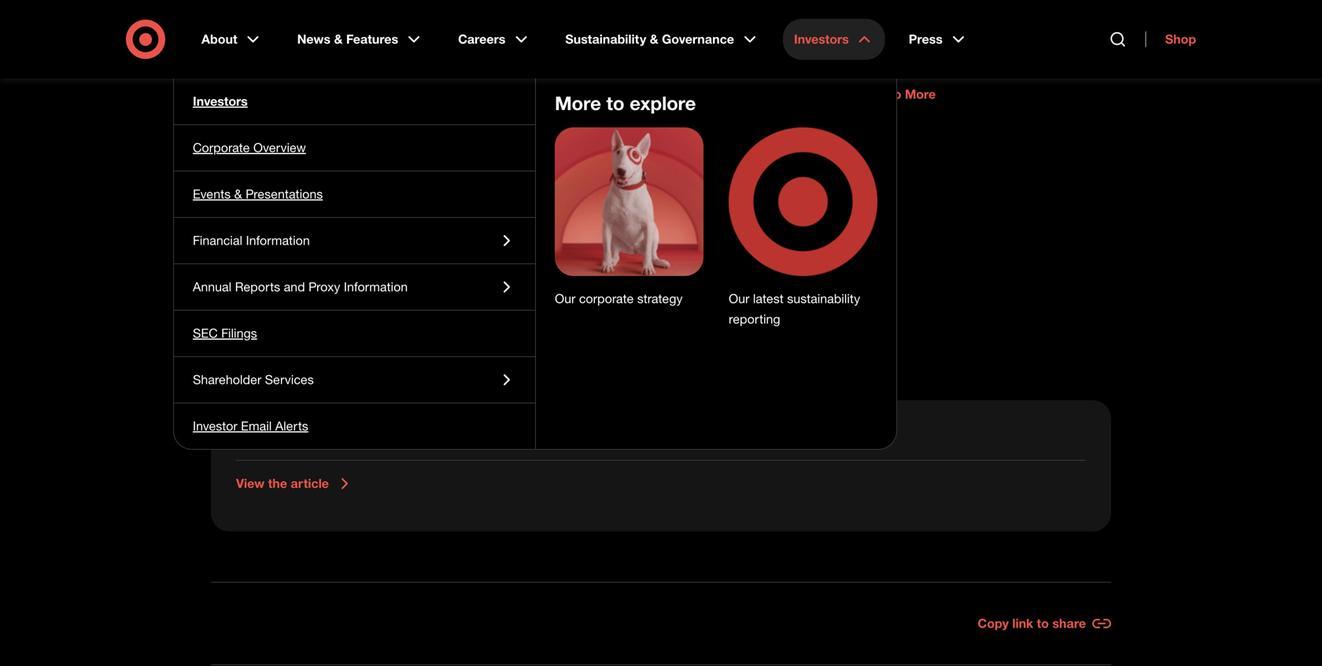 Task type: vqa. For each thing, say whether or not it's contained in the screenshot.
the health
yes



Task type: describe. For each thing, give the bounding box(es) containing it.
learn more about joining team target
[[365, 33, 932, 71]]

range
[[583, 87, 621, 102]]

apply for an on demand role link
[[384, 261, 562, 277]]

more for more to explore
[[555, 92, 601, 115]]

alerts
[[275, 419, 308, 434]]

1 horizontal spatial target
[[839, 33, 932, 71]]

to right benefits
[[890, 87, 902, 102]]

0 horizontal spatial investors link
[[174, 79, 535, 124]]

our corporate strategy link
[[555, 291, 683, 307]]

financial information
[[193, 233, 310, 248]]

events & presentations link
[[174, 172, 535, 217]]

2022:
[[519, 134, 550, 149]]

on
[[460, 261, 477, 277]]

to left set at the top
[[425, 87, 437, 102]]

presentations
[[246, 187, 323, 202]]

this
[[467, 337, 521, 375]]

0 horizontal spatial investors
[[193, 94, 248, 109]]

about
[[546, 33, 632, 71]]

sustainability
[[788, 291, 861, 307]]

shareholder services link
[[174, 357, 535, 403]]

copy link to share button
[[978, 615, 1112, 634]]

for for a
[[422, 235, 438, 250]]

members
[[420, 107, 476, 122]]

a
[[442, 235, 449, 250]]

careers
[[458, 31, 506, 47]]

news
[[297, 31, 331, 47]]

sec filings link
[[174, 311, 535, 357]]

email
[[241, 419, 272, 434]]

about
[[202, 31, 238, 47]]

target to set new starting wage range and expand access to health care benefits to more team members link
[[384, 87, 936, 122]]

financial
[[193, 233, 243, 248]]

to inside the great giftogether 2022: how team target's delivering holiday joy to their local communities this season
[[806, 134, 818, 149]]

copy
[[978, 617, 1009, 632]]

share
[[1053, 617, 1087, 632]]

annual reports and proxy information link
[[174, 265, 535, 310]]

their
[[821, 134, 852, 149]]

& for features
[[334, 31, 343, 47]]

press link
[[898, 19, 979, 60]]

starting
[[494, 87, 543, 102]]

our for our latest sustainability reporting
[[729, 291, 750, 307]]

to left 'health'
[[747, 87, 759, 102]]

explore
[[630, 92, 696, 115]]

the great giftogether 2022: how team target's delivering holiday joy to their local communities this season
[[384, 134, 888, 170]]

target to set new starting wage range and expand access to health care benefits to more team members
[[384, 87, 936, 122]]

apply for a seasonal role
[[384, 235, 538, 250]]

investor email alerts link
[[174, 404, 535, 450]]

news & features
[[297, 31, 398, 47]]

latest
[[753, 291, 784, 307]]

0 vertical spatial role
[[511, 235, 538, 250]]

events
[[193, 187, 231, 202]]

apply for apply for an on demand role
[[384, 261, 418, 277]]

topic
[[530, 337, 606, 375]]

our latest sustainability reporting
[[729, 291, 861, 327]]

corporate
[[579, 291, 634, 307]]

team inside the great giftogether 2022: how team target's delivering holiday joy to their local communities this season
[[584, 134, 616, 149]]

more
[[460, 33, 537, 71]]

corporate
[[193, 140, 250, 156]]

more content on this topic
[[211, 337, 606, 375]]

& for governance
[[650, 31, 659, 47]]

& for presentations
[[234, 187, 242, 202]]

proxy
[[309, 280, 340, 295]]

culture link
[[384, 208, 428, 223]]

to inside button
[[1037, 617, 1050, 632]]

expand
[[651, 87, 696, 102]]

financial information link
[[174, 218, 535, 264]]

events & presentations
[[193, 187, 323, 202]]

sec
[[193, 326, 218, 341]]

to inside site navigation element
[[607, 92, 625, 115]]

how
[[554, 134, 580, 149]]

overview
[[253, 140, 306, 156]]

corporate overview
[[193, 140, 306, 156]]

communities
[[384, 154, 464, 170]]

0 vertical spatial seasonal
[[452, 235, 507, 250]]

target inside target to set new starting wage range and expand access to health care benefits to more team members
[[384, 87, 422, 102]]

more inside target to set new starting wage range and expand access to health care benefits to more team members
[[905, 87, 936, 102]]

joy
[[781, 134, 802, 149]]

great
[[410, 134, 443, 149]]

sec filings
[[193, 326, 257, 341]]

benefits
[[837, 87, 886, 102]]

shareholder services
[[193, 372, 314, 388]]



Task type: locate. For each thing, give the bounding box(es) containing it.
information down financial information link
[[344, 280, 408, 295]]

wage
[[546, 87, 579, 102]]

team
[[750, 33, 830, 71], [384, 107, 416, 122], [584, 134, 616, 149]]

shop
[[1166, 31, 1197, 47]]

target
[[839, 33, 932, 71], [384, 87, 422, 102]]

1 horizontal spatial and
[[625, 87, 647, 102]]

and left proxy at left
[[284, 280, 305, 295]]

seasonal staffing
[[236, 428, 367, 446]]

corporate overview link
[[174, 125, 535, 171]]

culture
[[384, 208, 428, 223]]

information down presentations on the left of page
[[246, 233, 310, 248]]

1 horizontal spatial &
[[334, 31, 343, 47]]

the
[[384, 134, 407, 149]]

site navigation element
[[0, 0, 1323, 667]]

season
[[496, 154, 540, 170]]

staffing
[[309, 428, 367, 446]]

1 horizontal spatial information
[[344, 280, 408, 295]]

0 horizontal spatial our
[[555, 291, 576, 307]]

demand
[[481, 261, 531, 277]]

filings
[[221, 326, 257, 341]]

our left corporate
[[555, 291, 576, 307]]

the
[[268, 476, 287, 492]]

1 vertical spatial investors link
[[174, 79, 535, 124]]

more to explore
[[555, 92, 696, 115]]

reports
[[235, 280, 280, 295]]

investors
[[794, 31, 849, 47], [193, 94, 248, 109]]

health
[[762, 87, 801, 102]]

investors link up care
[[783, 19, 886, 60]]

& right events
[[234, 187, 242, 202]]

0 vertical spatial and
[[625, 87, 647, 102]]

investors up corporate
[[193, 94, 248, 109]]

reporting
[[729, 312, 781, 327]]

set
[[441, 87, 461, 102]]

local
[[855, 134, 888, 149]]

1 apply from the top
[[384, 235, 418, 250]]

and inside target to set new starting wage range and expand access to health care benefits to more team members
[[625, 87, 647, 102]]

to right link
[[1037, 617, 1050, 632]]

copy link to share
[[978, 617, 1087, 632]]

2 for from the top
[[422, 261, 438, 277]]

for left an
[[422, 261, 438, 277]]

features
[[346, 31, 398, 47]]

and inside annual reports and proxy information link
[[284, 280, 305, 295]]

holiday
[[733, 134, 778, 149]]

annual
[[193, 280, 232, 295]]

0 horizontal spatial team
[[384, 107, 416, 122]]

our for our corporate strategy
[[555, 291, 576, 307]]

target up benefits
[[839, 33, 932, 71]]

delivering
[[669, 134, 729, 149]]

sustainability
[[566, 31, 647, 47]]

our inside our latest sustainability reporting
[[729, 291, 750, 307]]

0 vertical spatial for
[[422, 235, 438, 250]]

investor email alerts
[[193, 419, 308, 434]]

services
[[265, 372, 314, 388]]

new
[[464, 87, 491, 102]]

target's
[[619, 134, 666, 149]]

giftogether
[[447, 134, 515, 149]]

an
[[442, 261, 456, 277]]

2 vertical spatial team
[[584, 134, 616, 149]]

careers link
[[447, 19, 542, 60]]

shareholder
[[193, 372, 262, 388]]

role up demand
[[511, 235, 538, 250]]

1 horizontal spatial investors
[[794, 31, 849, 47]]

1 horizontal spatial team
[[584, 134, 616, 149]]

on
[[420, 337, 458, 375]]

joining
[[641, 33, 742, 71]]

link
[[1013, 617, 1034, 632]]

our corporate strategy
[[555, 291, 683, 307]]

investor
[[193, 419, 238, 434]]

1 vertical spatial and
[[284, 280, 305, 295]]

learn
[[365, 33, 451, 71]]

apply left an
[[384, 261, 418, 277]]

investors up care
[[794, 31, 849, 47]]

2 horizontal spatial more
[[905, 87, 936, 102]]

role right demand
[[535, 261, 562, 277]]

information
[[246, 233, 310, 248], [344, 280, 408, 295]]

0 horizontal spatial and
[[284, 280, 305, 295]]

apply down culture
[[384, 235, 418, 250]]

more inside site navigation element
[[555, 92, 601, 115]]

team right how
[[584, 134, 616, 149]]

1 horizontal spatial seasonal
[[452, 235, 507, 250]]

1 horizontal spatial more
[[555, 92, 601, 115]]

1 vertical spatial for
[[422, 261, 438, 277]]

sustainability & governance link
[[555, 19, 771, 60]]

team up the
[[384, 107, 416, 122]]

1 vertical spatial investors
[[193, 94, 248, 109]]

view the article
[[236, 476, 329, 492]]

0 vertical spatial team
[[750, 33, 830, 71]]

0 horizontal spatial target
[[384, 87, 422, 102]]

article
[[291, 476, 329, 492]]

1 vertical spatial target
[[384, 87, 422, 102]]

apply
[[384, 235, 418, 250], [384, 261, 418, 277]]

1 vertical spatial apply
[[384, 261, 418, 277]]

1 vertical spatial team
[[384, 107, 416, 122]]

and
[[625, 87, 647, 102], [284, 280, 305, 295]]

access
[[699, 87, 743, 102]]

1 horizontal spatial investors link
[[783, 19, 886, 60]]

& right news
[[334, 31, 343, 47]]

news & features link
[[286, 19, 435, 60]]

1 our from the left
[[555, 291, 576, 307]]

to up the target's
[[607, 92, 625, 115]]

care
[[805, 87, 833, 102]]

0 horizontal spatial seasonal
[[236, 428, 305, 446]]

annual reports and proxy information
[[193, 280, 408, 295]]

& inside "link"
[[650, 31, 659, 47]]

our latest sustainability reporting link
[[729, 291, 861, 327]]

apply for apply for a seasonal role
[[384, 235, 418, 250]]

1 vertical spatial seasonal
[[236, 428, 305, 446]]

for left a
[[422, 235, 438, 250]]

0 horizontal spatial information
[[246, 233, 310, 248]]

content
[[297, 337, 412, 375]]

to
[[425, 87, 437, 102], [747, 87, 759, 102], [890, 87, 902, 102], [607, 92, 625, 115], [806, 134, 818, 149], [1037, 617, 1050, 632]]

target's mascot bullseye in front of red background image
[[555, 128, 704, 276]]

0 vertical spatial information
[[246, 233, 310, 248]]

sustainability & governance
[[566, 31, 735, 47]]

0 vertical spatial investors
[[794, 31, 849, 47]]

press
[[909, 31, 943, 47]]

1 vertical spatial role
[[535, 261, 562, 277]]

for for an
[[422, 261, 438, 277]]

target bullseye logo image
[[729, 128, 878, 276]]

view the article link
[[236, 475, 354, 494]]

and right range
[[625, 87, 647, 102]]

apply for an on demand role
[[384, 261, 562, 277]]

team inside target to set new starting wage range and expand access to health care benefits to more team members
[[384, 107, 416, 122]]

our up reporting
[[729, 291, 750, 307]]

apply for a seasonal role link
[[384, 235, 538, 250]]

1 for from the top
[[422, 235, 438, 250]]

2 our from the left
[[729, 291, 750, 307]]

1 vertical spatial information
[[344, 280, 408, 295]]

strategy
[[638, 291, 683, 307]]

role
[[511, 235, 538, 250], [535, 261, 562, 277]]

1 horizontal spatial our
[[729, 291, 750, 307]]

to right joy
[[806, 134, 818, 149]]

0 horizontal spatial &
[[234, 187, 242, 202]]

team up 'health'
[[750, 33, 830, 71]]

0 vertical spatial apply
[[384, 235, 418, 250]]

& left the governance
[[650, 31, 659, 47]]

2 horizontal spatial team
[[750, 33, 830, 71]]

2 apply from the top
[[384, 261, 418, 277]]

more for more content on this topic
[[211, 337, 288, 375]]

investors link up the corporate overview link
[[174, 79, 535, 124]]

the great giftogether 2022: how team target's delivering holiday joy to their local communities this season link
[[384, 134, 888, 170]]

more
[[905, 87, 936, 102], [555, 92, 601, 115], [211, 337, 288, 375]]

0 vertical spatial investors link
[[783, 19, 886, 60]]

seasonal up the
[[236, 428, 305, 446]]

0 horizontal spatial more
[[211, 337, 288, 375]]

shop link
[[1146, 31, 1197, 47]]

seasonal up apply for an on demand role
[[452, 235, 507, 250]]

2 horizontal spatial &
[[650, 31, 659, 47]]

this
[[467, 154, 492, 170]]

target down learn on the top
[[384, 87, 422, 102]]

&
[[334, 31, 343, 47], [650, 31, 659, 47], [234, 187, 242, 202]]

0 vertical spatial target
[[839, 33, 932, 71]]



